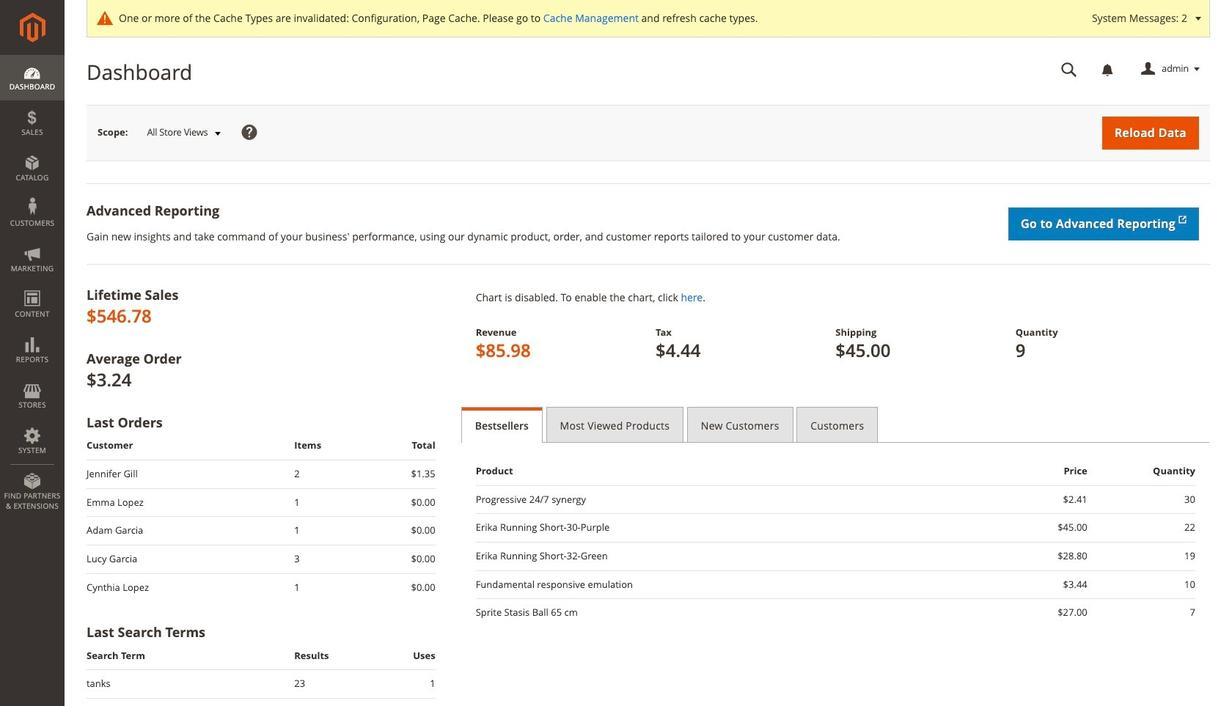 Task type: locate. For each thing, give the bounding box(es) containing it.
magento admin panel image
[[19, 12, 45, 43]]

None text field
[[1051, 56, 1088, 82]]

menu bar
[[0, 55, 65, 519]]

tab list
[[461, 407, 1210, 443]]



